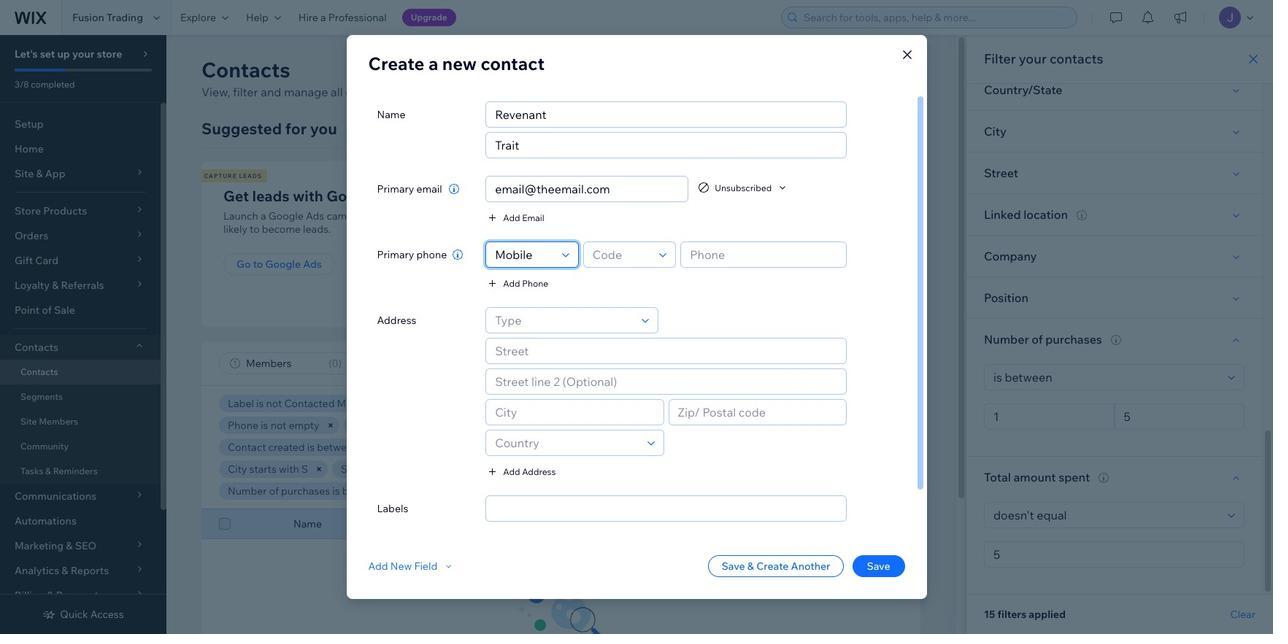 Task type: describe. For each thing, give the bounding box(es) containing it.
add new field button
[[368, 560, 455, 573]]

filter your contacts
[[984, 50, 1104, 67]]

street is not empty
[[341, 463, 432, 476]]

to left target
[[376, 210, 386, 223]]

street for street is not empty
[[341, 463, 371, 476]]

number for number of purchases
[[984, 332, 1029, 347]]

in
[[577, 441, 586, 454]]

of inside the contacts view, filter and manage all of your site's customers and leads. learn more
[[346, 85, 356, 99]]

labels
[[377, 502, 408, 515]]

the
[[588, 441, 604, 454]]

you
[[310, 119, 337, 138]]

segments
[[20, 391, 63, 402]]

save & create another button
[[708, 556, 844, 577]]

add address
[[503, 466, 556, 477]]

status up assignee
[[541, 397, 570, 410]]

save for save
[[867, 560, 890, 573]]

capture
[[204, 172, 237, 180]]

member
[[463, 419, 503, 432]]

import contacts button
[[634, 253, 739, 275]]

create inside button
[[756, 560, 789, 573]]

contacts inside contacts link
[[20, 366, 58, 377]]

with for s
[[279, 463, 299, 476]]

add address button
[[486, 465, 556, 478]]

Enter a value number field
[[989, 542, 1240, 567]]

contacted
[[284, 397, 335, 410]]

0 vertical spatial clear
[[615, 485, 638, 496]]

1
[[386, 485, 391, 498]]

up
[[57, 47, 70, 61]]

or
[[836, 210, 846, 223]]

more
[[630, 172, 651, 180]]

quick access
[[60, 608, 124, 621]]

member for member status is not a member
[[352, 419, 393, 432]]

leads
[[239, 172, 262, 180]]

deliverability
[[726, 397, 787, 410]]

days
[[640, 441, 662, 454]]

people
[[420, 210, 453, 223]]

suggested
[[202, 119, 282, 138]]

0 vertical spatial contacts
[[1050, 50, 1104, 67]]

site
[[20, 416, 37, 427]]

let's set up your store
[[15, 47, 122, 61]]

( 0 )
[[328, 357, 342, 370]]

any
[[605, 463, 622, 476]]

contacts inside the contacts view, filter and manage all of your site's customers and leads. learn more
[[202, 57, 290, 82]]

is left "inactive"
[[821, 397, 828, 410]]

1 vertical spatial google
[[268, 210, 304, 223]]

From number field
[[989, 404, 1109, 429]]

1 vertical spatial between
[[342, 485, 384, 498]]

contact created is between dec 22, 2023 and dec 10, 2023
[[228, 441, 505, 454]]

access
[[90, 608, 124, 621]]

contact inside button
[[859, 63, 903, 77]]

a left new
[[428, 53, 438, 74]]

and down new
[[476, 85, 496, 99]]

doesn't
[[539, 463, 574, 476]]

To number field
[[1120, 404, 1240, 429]]

label
[[228, 397, 254, 410]]

of for point of sale
[[42, 304, 52, 317]]

get leads with google ads launch a google ads campaign to target people likely to become leads.
[[223, 187, 453, 236]]

upgrade
[[411, 12, 447, 23]]

number of purchases is between 1 and 5
[[228, 485, 420, 498]]

your inside the contacts view, filter and manage all of your site's customers and leads. learn more
[[359, 85, 383, 99]]

save for save & create another
[[722, 560, 745, 573]]

amount for total amount spent
[[1014, 470, 1056, 485]]

capture leads
[[204, 172, 262, 180]]

15 filters applied
[[984, 608, 1066, 621]]

setup
[[15, 118, 44, 131]]

Zip/ Postal code field
[[674, 400, 842, 425]]

1 dec from the left
[[361, 441, 380, 454]]

tasks & reminders
[[20, 466, 98, 477]]

add for add address
[[503, 466, 520, 477]]

leads. inside get leads with google ads launch a google ads campaign to target people likely to become leads.
[[303, 223, 331, 236]]

Unsaved view field
[[242, 353, 324, 374]]

get more contacts
[[614, 172, 691, 180]]

purchases for number of purchases
[[1046, 332, 1102, 347]]

Phone field
[[686, 242, 842, 267]]

number of purchases
[[984, 332, 1102, 347]]

grow
[[634, 187, 671, 205]]

total amount spent is not 5
[[452, 485, 580, 498]]

number for number of purchases is between 1 and 5
[[228, 485, 267, 498]]

phone for phone is not empty
[[228, 419, 258, 432]]

suggested for you
[[202, 119, 337, 138]]

quick
[[60, 608, 88, 621]]

member for member status
[[853, 518, 893, 531]]

site members link
[[0, 410, 161, 434]]

site members
[[20, 416, 78, 427]]

simon
[[624, 419, 655, 432]]

via
[[790, 210, 804, 223]]

a inside grow your contact list add contacts by importing them via gmail or a csv file.
[[848, 210, 854, 223]]

email for email subscriber status is never subscribed
[[460, 397, 486, 410]]

empty for phone is not empty
[[289, 419, 319, 432]]

10,
[[465, 441, 479, 454]]

phone for phone
[[591, 518, 622, 531]]

is down customers in the bottom left of the page
[[427, 419, 434, 432]]

not for street is not empty
[[383, 463, 399, 476]]

hickory
[[636, 463, 673, 476]]

contacts inside grow your contact list add contacts by importing them via gmail or a csv file.
[[656, 210, 697, 223]]

quick access button
[[43, 608, 124, 621]]

created
[[268, 441, 305, 454]]

more
[[567, 85, 595, 99]]

is up starts
[[261, 419, 268, 432]]

me
[[337, 397, 352, 410]]

1 vertical spatial ads
[[306, 210, 324, 223]]

subscriber
[[488, 397, 539, 410]]

email
[[416, 183, 442, 196]]

contacts inside import contacts button
[[682, 258, 726, 271]]

Search... field
[[746, 353, 898, 374]]

2 dec from the left
[[444, 441, 463, 454]]

and down member status is not a member
[[424, 441, 442, 454]]

3/8
[[15, 79, 29, 90]]

primary for primary email
[[377, 183, 414, 196]]

unsubscribed
[[715, 182, 772, 193]]

is left jacob
[[582, 419, 590, 432]]

filter for filter
[[650, 357, 675, 370]]

90
[[625, 441, 638, 454]]

Search for tools, apps, help & more... field
[[799, 7, 1072, 28]]

campaign
[[327, 210, 374, 223]]

label is not contacted me and customers
[[228, 397, 427, 410]]

is left never
[[572, 397, 580, 410]]

new
[[390, 560, 412, 573]]

manage
[[284, 85, 328, 99]]

explore
[[180, 11, 216, 24]]

to inside "button"
[[253, 258, 263, 271]]

is up s
[[307, 441, 315, 454]]

2 vertical spatial address
[[726, 518, 765, 531]]

position
[[984, 291, 1029, 305]]

contacts inside contacts dropdown button
[[15, 341, 58, 354]]

hire a professional link
[[290, 0, 395, 35]]

& for reminders
[[45, 466, 51, 477]]

community
[[20, 441, 69, 452]]

Email field
[[491, 177, 683, 202]]

1 horizontal spatial name
[[377, 108, 406, 121]]

equal
[[577, 463, 603, 476]]

add phone button
[[486, 277, 548, 290]]

all
[[331, 85, 343, 99]]

community link
[[0, 434, 161, 459]]

tasks
[[20, 466, 43, 477]]

jacob
[[592, 419, 622, 432]]

of for number of purchases is between 1 and 5
[[269, 485, 279, 498]]

contact inside grow your contact list add contacts by importing them via gmail or a csv file.
[[710, 187, 763, 205]]

1 5 from the left
[[414, 485, 420, 498]]

2 2023 from the left
[[481, 441, 505, 454]]



Task type: locate. For each thing, give the bounding box(es) containing it.
select an option field for total amount spent
[[989, 503, 1224, 528]]

filters
[[998, 608, 1027, 621]]

create a new contact
[[368, 53, 545, 74]]

0 vertical spatial empty
[[289, 419, 319, 432]]

&
[[45, 466, 51, 477], [747, 560, 754, 573]]

list
[[199, 161, 1018, 327]]

0 horizontal spatial location
[[498, 463, 537, 476]]

your inside sidebar element
[[72, 47, 94, 61]]

0 vertical spatial linked
[[984, 207, 1021, 222]]

1 vertical spatial select an option field
[[989, 503, 1224, 528]]

0 horizontal spatial 5
[[414, 485, 420, 498]]

is down contact created is between dec 22, 2023 and dec 10, 2023
[[373, 463, 380, 476]]

is left 1
[[332, 485, 340, 498]]

1 vertical spatial location
[[498, 463, 537, 476]]

0 horizontal spatial address
[[377, 314, 416, 327]]

list containing get leads with google ads
[[199, 161, 1018, 327]]

completed
[[31, 79, 75, 90]]

City field
[[491, 400, 659, 425]]

spent for total amount spent
[[1059, 470, 1090, 485]]

linked for linked location doesn't equal any of hickory drive
[[464, 463, 496, 476]]

1 vertical spatial number
[[228, 485, 267, 498]]

automations
[[15, 515, 77, 528]]

First name field
[[491, 102, 842, 127]]

linked for linked location
[[984, 207, 1021, 222]]

contacts up the country/state
[[1050, 50, 1104, 67]]

5 down linked location doesn't equal any of hickory drive
[[575, 485, 580, 498]]

point
[[15, 304, 40, 317]]

0 horizontal spatial &
[[45, 466, 51, 477]]

0 vertical spatial google
[[327, 187, 378, 205]]

Last name field
[[491, 133, 842, 158]]

city down the country/state
[[984, 124, 1007, 139]]

email for email
[[457, 518, 483, 531]]

0 horizontal spatial create
[[368, 53, 425, 74]]

status down search... field at bottom
[[789, 397, 819, 410]]

grow your contact list add contacts by importing them via gmail or a csv file.
[[634, 187, 854, 236]]

company
[[984, 249, 1037, 264]]

1 horizontal spatial filter
[[984, 50, 1016, 67]]

for
[[285, 119, 307, 138]]

1 horizontal spatial empty
[[401, 463, 432, 476]]

email subscriber status is never subscribed
[[460, 397, 664, 410]]

0 vertical spatial purchases
[[1046, 332, 1102, 347]]

primary left 'phone'
[[377, 248, 414, 261]]

create contact
[[819, 63, 903, 77]]

your
[[72, 47, 94, 61], [1019, 50, 1047, 67], [359, 85, 383, 99], [675, 187, 706, 205]]

1 horizontal spatial save
[[867, 560, 890, 573]]

of for number of purchases
[[1032, 332, 1043, 347]]

Select an option field
[[989, 365, 1224, 390], [989, 503, 1224, 528]]

linked location doesn't equal any of hickory drive
[[464, 463, 700, 476]]

hire
[[298, 11, 318, 24]]

contacts up segments
[[20, 366, 58, 377]]

1 vertical spatial type field
[[491, 308, 638, 333]]

add new field
[[368, 560, 437, 573]]

email down email field
[[522, 212, 544, 223]]

spent down 'add address'
[[517, 485, 544, 498]]

& inside sidebar element
[[45, 466, 51, 477]]

location up total amount spent is not 5
[[498, 463, 537, 476]]

view,
[[202, 85, 230, 99]]

city starts with s
[[228, 463, 308, 476]]

1 vertical spatial address
[[522, 466, 556, 477]]

number down position
[[984, 332, 1029, 347]]

import
[[647, 258, 680, 271]]

0 vertical spatial filter
[[984, 50, 1016, 67]]

select an option field for number of purchases
[[989, 365, 1224, 390]]

email left deliverability
[[697, 397, 723, 410]]

2 5 from the left
[[575, 485, 580, 498]]

customers
[[415, 85, 473, 99]]

filter for filter your contacts
[[984, 50, 1016, 67]]

amount down from number field
[[1014, 470, 1056, 485]]

a left member
[[455, 419, 460, 432]]

and right me
[[354, 397, 372, 410]]

google down become
[[265, 258, 301, 271]]

add down grow
[[634, 210, 654, 223]]

empty down contacted
[[289, 419, 319, 432]]

total for total amount spent is not 5
[[452, 485, 476, 498]]

site's
[[386, 85, 413, 99]]

sidebar element
[[0, 35, 166, 634]]

to right "likely" at the top of page
[[250, 223, 260, 236]]

contacts down point of sale
[[15, 341, 58, 354]]

point of sale link
[[0, 298, 161, 323]]

1 horizontal spatial address
[[522, 466, 556, 477]]

1 vertical spatial clear
[[1231, 608, 1256, 621]]

email for email deliverability status is inactive
[[697, 397, 723, 410]]

add for add email
[[503, 212, 520, 223]]

spent down from number field
[[1059, 470, 1090, 485]]

address up save & create another button
[[726, 518, 765, 531]]

add up add phone button
[[503, 212, 520, 223]]

1 vertical spatial street
[[341, 463, 371, 476]]

1 horizontal spatial 5
[[575, 485, 580, 498]]

0 vertical spatial leads.
[[499, 85, 531, 99]]

status
[[541, 397, 570, 410], [789, 397, 819, 410], [395, 419, 424, 432], [896, 518, 925, 531]]

not
[[266, 397, 282, 410], [271, 419, 286, 432], [437, 419, 452, 432], [383, 463, 399, 476], [556, 485, 572, 498]]

is down the doesn't
[[547, 485, 554, 498]]

contacts up filter
[[202, 57, 290, 82]]

street for street
[[984, 166, 1018, 180]]

1 horizontal spatial city
[[984, 124, 1007, 139]]

1 horizontal spatial purchases
[[1046, 332, 1102, 347]]

customers
[[375, 397, 427, 410]]

not up created
[[271, 419, 286, 432]]

google up the "campaign"
[[327, 187, 378, 205]]

subscribed
[[611, 397, 664, 410]]

add left new
[[368, 560, 388, 573]]

name down site's
[[377, 108, 406, 121]]

1 horizontal spatial clear button
[[1231, 608, 1256, 621]]

location for linked location doesn't equal any of hickory drive
[[498, 463, 537, 476]]

contacts view, filter and manage all of your site's customers and leads. learn more
[[202, 57, 595, 99]]

street
[[984, 166, 1018, 180], [341, 463, 371, 476]]

and right 1
[[393, 485, 411, 498]]

1 horizontal spatial &
[[747, 560, 754, 573]]

0 vertical spatial ads
[[381, 187, 408, 205]]

never
[[582, 397, 609, 410]]

empty
[[289, 419, 319, 432], [401, 463, 432, 476]]

save & create another
[[722, 560, 830, 573]]

phone down any
[[591, 518, 622, 531]]

google down leads
[[268, 210, 304, 223]]

location for linked location
[[1024, 207, 1068, 222]]

filter up subscribed
[[650, 357, 675, 370]]

& for create
[[747, 560, 754, 573]]

ads up target
[[381, 187, 408, 205]]

create for create contact
[[819, 63, 856, 77]]

0 vertical spatial contact
[[859, 63, 903, 77]]

linked
[[984, 207, 1021, 222], [464, 463, 496, 476]]

segments link
[[0, 385, 161, 410]]

add inside 'button'
[[503, 212, 520, 223]]

total for total amount spent
[[984, 470, 1011, 485]]

& inside button
[[747, 560, 754, 573]]

& right the tasks
[[45, 466, 51, 477]]

primary for primary phone
[[377, 248, 414, 261]]

1 horizontal spatial create
[[756, 560, 789, 573]]

city for city
[[984, 124, 1007, 139]]

add email button
[[486, 211, 544, 224]]

starts
[[249, 463, 277, 476]]

your left site's
[[359, 85, 383, 99]]

contact up learn
[[481, 53, 545, 74]]

drive
[[675, 463, 700, 476]]

name down number of purchases is between 1 and 5
[[293, 518, 322, 531]]

and
[[261, 85, 281, 99], [476, 85, 496, 99], [354, 397, 372, 410], [424, 441, 442, 454], [393, 485, 411, 498]]

1 vertical spatial contact
[[228, 441, 266, 454]]

1 horizontal spatial number
[[984, 332, 1029, 347]]

1 vertical spatial empty
[[401, 463, 432, 476]]

with
[[293, 187, 323, 205], [279, 463, 299, 476]]

contacts left 'by' on the right of page
[[656, 210, 697, 223]]

add inside grow your contact list add contacts by importing them via gmail or a csv file.
[[634, 210, 654, 223]]

1 vertical spatial purchases
[[281, 485, 330, 498]]

1 type field from the top
[[491, 242, 558, 267]]

not down the doesn't
[[556, 485, 572, 498]]

email inside the add email 'button'
[[522, 212, 544, 223]]

city for city starts with s
[[228, 463, 247, 476]]

1 vertical spatial &
[[747, 560, 754, 573]]

leads. right become
[[303, 223, 331, 236]]

0 vertical spatial name
[[377, 108, 406, 121]]

email down total amount spent is not 5
[[457, 518, 483, 531]]

phone down label
[[228, 419, 258, 432]]

add
[[634, 210, 654, 223], [503, 212, 520, 223], [503, 278, 520, 289], [503, 466, 520, 477], [368, 560, 388, 573]]

birthdate
[[530, 441, 575, 454]]

to right go
[[253, 258, 263, 271]]

total
[[984, 470, 1011, 485], [452, 485, 476, 498]]

let's
[[15, 47, 38, 61]]

0 horizontal spatial phone
[[228, 419, 258, 432]]

0 vertical spatial primary
[[377, 183, 414, 196]]

add up total amount spent is not 5
[[503, 466, 520, 477]]

2023
[[398, 441, 422, 454], [481, 441, 505, 454]]

applied
[[1029, 608, 1066, 621]]

amount down add address button
[[478, 485, 515, 498]]

0 horizontal spatial contact
[[228, 441, 266, 454]]

is
[[256, 397, 264, 410], [572, 397, 580, 410], [821, 397, 828, 410], [261, 419, 268, 432], [427, 419, 434, 432], [582, 419, 590, 432], [307, 441, 315, 454], [373, 463, 380, 476], [332, 485, 340, 498], [547, 485, 554, 498]]

5 right 1
[[414, 485, 420, 498]]

add for add phone
[[503, 278, 520, 289]]

google inside "button"
[[265, 258, 301, 271]]

2 primary from the top
[[377, 248, 414, 261]]

type field down add phone
[[491, 308, 638, 333]]

0 vertical spatial clear button
[[605, 483, 648, 500]]

0 horizontal spatial contact
[[481, 53, 545, 74]]

0 horizontal spatial contacts
[[656, 210, 697, 223]]

a inside get leads with google ads launch a google ads campaign to target people likely to become leads.
[[261, 210, 266, 223]]

Street line 2 (Optional) field
[[491, 369, 842, 394]]

1 horizontal spatial location
[[1024, 207, 1068, 222]]

1 horizontal spatial clear
[[1231, 608, 1256, 621]]

1 horizontal spatial contact
[[859, 63, 903, 77]]

with left s
[[279, 463, 299, 476]]

0 horizontal spatial name
[[293, 518, 322, 531]]

1 save from the left
[[722, 560, 745, 573]]

your up 'by' on the right of page
[[675, 187, 706, 205]]

learn
[[533, 85, 564, 99]]

0 vertical spatial city
[[984, 124, 1007, 139]]

create inside button
[[819, 63, 856, 77]]

ads left the "campaign"
[[306, 210, 324, 223]]

1 primary from the top
[[377, 183, 414, 196]]

your inside grow your contact list add contacts by importing them via gmail or a csv file.
[[675, 187, 706, 205]]

go to google ads button
[[223, 253, 335, 275]]

0 vertical spatial member
[[352, 419, 393, 432]]

0 horizontal spatial filter
[[650, 357, 675, 370]]

1 vertical spatial leads.
[[303, 223, 331, 236]]

1 horizontal spatial contacts
[[1050, 50, 1104, 67]]

2 save from the left
[[867, 560, 890, 573]]

1 horizontal spatial street
[[984, 166, 1018, 180]]

add down the add email 'button'
[[503, 278, 520, 289]]

1 horizontal spatial amount
[[1014, 470, 1056, 485]]

city left starts
[[228, 463, 247, 476]]

contacts
[[653, 172, 691, 180]]

select an option field up enter a value number field
[[989, 503, 1224, 528]]

street down contact created is between dec 22, 2023 and dec 10, 2023
[[341, 463, 371, 476]]

22,
[[382, 441, 396, 454]]

1 horizontal spatial member
[[853, 518, 893, 531]]

assignee is jacob simon
[[536, 419, 655, 432]]

0 horizontal spatial dec
[[361, 441, 380, 454]]

2 horizontal spatial create
[[819, 63, 856, 77]]

0 horizontal spatial save
[[722, 560, 745, 573]]

contact up importing
[[710, 187, 763, 205]]

1 vertical spatial with
[[279, 463, 299, 476]]

a right hire in the top of the page
[[321, 11, 326, 24]]

0 horizontal spatial leads.
[[303, 223, 331, 236]]

amount for total amount spent is not 5
[[478, 485, 515, 498]]

between left 1
[[342, 485, 384, 498]]

fusion
[[72, 11, 104, 24]]

email
[[522, 212, 544, 223], [460, 397, 486, 410], [697, 397, 723, 410], [457, 518, 483, 531]]

2 horizontal spatial address
[[726, 518, 765, 531]]

2023 right 10,
[[481, 441, 505, 454]]

add email
[[503, 212, 544, 223]]

spent for total amount spent is not 5
[[517, 485, 544, 498]]

with for google
[[293, 187, 323, 205]]

1 vertical spatial phone
[[228, 419, 258, 432]]

1 vertical spatial member
[[853, 518, 893, 531]]

& left another
[[747, 560, 754, 573]]

Code field
[[588, 242, 655, 267]]

a down leads
[[261, 210, 266, 223]]

0 vertical spatial phone
[[522, 278, 548, 289]]

0 vertical spatial between
[[317, 441, 359, 454]]

number down starts
[[228, 485, 267, 498]]

address inside add address button
[[522, 466, 556, 477]]

Street field
[[491, 339, 842, 364]]

0 vertical spatial street
[[984, 166, 1018, 180]]

select an option field up from number field
[[989, 365, 1224, 390]]

dec left 10,
[[444, 441, 463, 454]]

1 horizontal spatial spent
[[1059, 470, 1090, 485]]

0 horizontal spatial total
[[452, 485, 476, 498]]

of inside point of sale link
[[42, 304, 52, 317]]

ads
[[381, 187, 408, 205], [306, 210, 324, 223], [303, 258, 322, 271]]

likely
[[223, 223, 247, 236]]

phone down the 'add email'
[[522, 278, 548, 289]]

address down birthdate
[[522, 466, 556, 477]]

1 horizontal spatial linked
[[984, 207, 1021, 222]]

None checkbox
[[219, 515, 231, 533]]

member up save button
[[853, 518, 893, 531]]

1 vertical spatial city
[[228, 463, 247, 476]]

a right or
[[848, 210, 854, 223]]

0 horizontal spatial street
[[341, 463, 371, 476]]

ads inside go to google ads "button"
[[303, 258, 322, 271]]

email up member
[[460, 397, 486, 410]]

2 type field from the top
[[491, 308, 638, 333]]

contacts button
[[0, 335, 161, 360]]

leads. left learn
[[499, 85, 531, 99]]

get
[[223, 187, 249, 205]]

reminders
[[53, 466, 98, 477]]

None field
[[500, 496, 842, 521]]

point of sale
[[15, 304, 75, 317]]

primary email
[[377, 183, 442, 196]]

0 horizontal spatial empty
[[289, 419, 319, 432]]

phone is not empty
[[228, 419, 319, 432]]

your up the country/state
[[1019, 50, 1047, 67]]

not for phone is not empty
[[271, 419, 286, 432]]

member up contact created is between dec 22, 2023 and dec 10, 2023
[[352, 419, 393, 432]]

filter inside button
[[650, 357, 675, 370]]

0 horizontal spatial member
[[352, 419, 393, 432]]

phone inside button
[[522, 278, 548, 289]]

leads. inside the contacts view, filter and manage all of your site's customers and leads. learn more
[[499, 85, 531, 99]]

0 horizontal spatial purchases
[[281, 485, 330, 498]]

0 horizontal spatial 2023
[[398, 441, 422, 454]]

with right leads
[[293, 187, 323, 205]]

2 vertical spatial google
[[265, 258, 301, 271]]

1 vertical spatial clear button
[[1231, 608, 1256, 621]]

0 horizontal spatial clear button
[[605, 483, 648, 500]]

leads
[[252, 187, 290, 205]]

sale
[[54, 304, 75, 317]]

1 vertical spatial filter
[[650, 357, 675, 370]]

s
[[301, 463, 308, 476]]

dec left 22,
[[361, 441, 380, 454]]

location
[[1024, 207, 1068, 222], [498, 463, 537, 476]]

status down customers in the bottom left of the page
[[395, 419, 424, 432]]

country/state
[[984, 82, 1063, 97]]

linked up company
[[984, 207, 1021, 222]]

go to google ads
[[237, 258, 322, 271]]

1 vertical spatial contacts
[[656, 210, 697, 223]]

with inside get leads with google ads launch a google ads campaign to target people likely to become leads.
[[293, 187, 323, 205]]

1 horizontal spatial leads.
[[499, 85, 531, 99]]

address down primary phone on the left top
[[377, 314, 416, 327]]

0 horizontal spatial number
[[228, 485, 267, 498]]

Type field
[[491, 242, 558, 267], [491, 308, 638, 333]]

your right 'up'
[[72, 47, 94, 61]]

empty down member status is not a member
[[401, 463, 432, 476]]

clear
[[615, 485, 638, 496], [1231, 608, 1256, 621]]

is right label
[[256, 397, 264, 410]]

0 horizontal spatial clear
[[615, 485, 638, 496]]

1 horizontal spatial contact
[[710, 187, 763, 205]]

1 horizontal spatial total
[[984, 470, 1011, 485]]

2023 right 22,
[[398, 441, 422, 454]]

a inside the hire a professional link
[[321, 11, 326, 24]]

1 horizontal spatial phone
[[522, 278, 548, 289]]

status up save button
[[896, 518, 925, 531]]

1 vertical spatial contact
[[710, 187, 763, 205]]

not down 22,
[[383, 463, 399, 476]]

ads down get leads with google ads launch a google ads campaign to target people likely to become leads. at the top of page
[[303, 258, 322, 271]]

purchases for number of purchases is between 1 and 5
[[281, 485, 330, 498]]

street up linked location
[[984, 166, 1018, 180]]

not left member
[[437, 419, 452, 432]]

not up phone is not empty
[[266, 397, 282, 410]]

not for label is not contacted me and customers
[[266, 397, 282, 410]]

0 vertical spatial number
[[984, 332, 1029, 347]]

by
[[699, 210, 711, 223]]

contact
[[859, 63, 903, 77], [228, 441, 266, 454]]

1 vertical spatial primary
[[377, 248, 414, 261]]

create for create a new contact
[[368, 53, 425, 74]]

total amount spent
[[984, 470, 1090, 485]]

empty for street is not empty
[[401, 463, 432, 476]]

and right filter
[[261, 85, 281, 99]]

member status is not a member
[[352, 419, 503, 432]]

0 horizontal spatial spent
[[517, 485, 544, 498]]

0 vertical spatial type field
[[491, 242, 558, 267]]

add for add new field
[[368, 560, 388, 573]]

between down me
[[317, 441, 359, 454]]

primary up target
[[377, 183, 414, 196]]

them
[[763, 210, 788, 223]]

1 select an option field from the top
[[989, 365, 1224, 390]]

fusion trading
[[72, 11, 143, 24]]

2 select an option field from the top
[[989, 503, 1224, 528]]

1 vertical spatial linked
[[464, 463, 496, 476]]

member
[[352, 419, 393, 432], [853, 518, 893, 531]]

Country field
[[491, 431, 643, 456]]

0 vertical spatial location
[[1024, 207, 1068, 222]]

1 horizontal spatial dec
[[444, 441, 463, 454]]

0 horizontal spatial linked
[[464, 463, 496, 476]]

1 2023 from the left
[[398, 441, 422, 454]]



Task type: vqa. For each thing, say whether or not it's contained in the screenshot.
9:54
no



